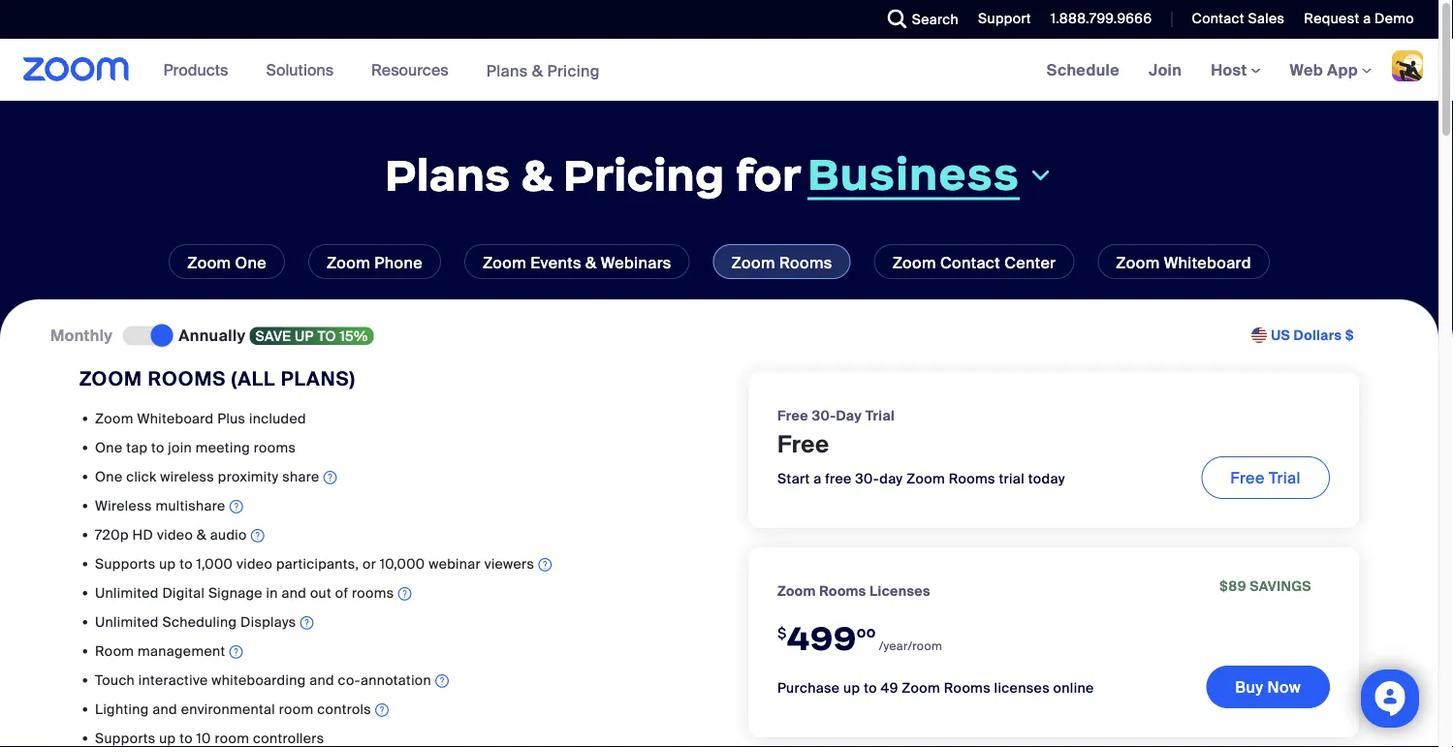 Task type: describe. For each thing, give the bounding box(es) containing it.
resources button
[[371, 39, 457, 101]]

search
[[912, 10, 959, 28]]

wireless multishare
[[95, 497, 226, 515]]

zoom for zoom events & webinars
[[483, 253, 526, 273]]

learn more about lighting and environmental room controls image
[[375, 701, 389, 720]]

zoom for zoom rooms (all plans)
[[79, 366, 142, 391]]

controllers
[[253, 729, 324, 747]]

annually
[[179, 325, 246, 346]]

lighting and environmental room controls
[[95, 700, 371, 718]]

zoom whiteboard plus included
[[95, 409, 306, 427]]

web app
[[1290, 60, 1358, 80]]

of
[[335, 584, 348, 602]]

0 horizontal spatial and
[[152, 700, 177, 718]]

to for supports up to 10 room controllers
[[180, 729, 193, 747]]

zoom events & webinars
[[483, 253, 671, 273]]

sales
[[1248, 10, 1285, 28]]

learn more about unlimited digital signage in and out of rooms image
[[398, 584, 411, 604]]

save
[[256, 327, 291, 345]]

dollars
[[1294, 327, 1342, 345]]

learn more about 720p hd video & audio image
[[251, 526, 264, 546]]

demo
[[1375, 10, 1414, 28]]

search button
[[873, 0, 964, 39]]

tabs of zoom services tab list
[[29, 244, 1409, 279]]

zoom for zoom contact center
[[892, 253, 936, 273]]

annually save up to 15%
[[179, 325, 368, 346]]

zoom whiteboard
[[1116, 253, 1251, 273]]

today
[[1028, 470, 1065, 488]]

down image
[[1027, 163, 1054, 187]]

00
[[857, 625, 876, 641]]

rooms for zoom rooms (all plans)
[[148, 366, 226, 391]]

business
[[808, 146, 1020, 202]]

720p hd video & audio
[[95, 526, 247, 544]]

click
[[126, 468, 157, 485]]

in
[[266, 584, 278, 602]]

zoom one
[[187, 253, 267, 273]]

web
[[1290, 60, 1323, 80]]

0 vertical spatial rooms
[[254, 438, 296, 456]]

annotation
[[361, 671, 431, 689]]

$89 savings
[[1220, 578, 1311, 596]]

a for start
[[813, 470, 822, 488]]

/year/room
[[879, 639, 942, 654]]

1 horizontal spatial and
[[282, 584, 307, 602]]

multishare
[[155, 497, 226, 515]]

displays
[[240, 613, 296, 631]]

wireless multishare application
[[95, 496, 690, 519]]

one click wireless proximity share
[[95, 468, 319, 485]]

1,000
[[196, 555, 233, 573]]

unlimited scheduling displays
[[95, 613, 296, 631]]

49
[[881, 679, 898, 697]]

wireless
[[95, 497, 152, 515]]

products
[[163, 60, 228, 80]]

zoom rooms (all plans)
[[79, 366, 356, 391]]

us dollars $
[[1271, 327, 1354, 345]]

zoom for zoom rooms
[[731, 253, 775, 273]]

to for one tap to join meeting rooms
[[151, 438, 164, 456]]

participants,
[[276, 555, 359, 573]]

supports up to 1,000 video participants, or 10,000 webinar viewers application
[[95, 554, 690, 577]]

room
[[95, 642, 134, 660]]

hd
[[132, 526, 153, 544]]

zoom for zoom rooms licenses
[[777, 582, 816, 600]]

plans for plans & pricing for
[[385, 147, 510, 203]]

and inside "application"
[[309, 671, 334, 689]]

included
[[249, 409, 306, 427]]

host button
[[1211, 60, 1261, 80]]

up for supports up to 1,000 video participants, or 10,000 webinar viewers
[[159, 555, 176, 573]]

one for one tap to join meeting rooms
[[95, 438, 123, 456]]

day
[[836, 406, 862, 424]]

unlimited digital signage in and out of rooms
[[95, 584, 394, 602]]

& inside tabs of zoom services tab list
[[585, 253, 597, 273]]

& inside product information navigation
[[532, 60, 543, 81]]

supports up to 10 room controllers
[[95, 729, 324, 747]]

meeting
[[195, 438, 250, 456]]

pricing for plans & pricing for
[[563, 147, 725, 203]]

zoom rooms
[[731, 253, 832, 273]]

business button
[[808, 146, 1054, 202]]

wireless
[[160, 468, 214, 485]]

plans)
[[281, 366, 356, 391]]

lighting and environmental room controls application
[[95, 700, 690, 722]]

contact sales
[[1192, 10, 1285, 28]]

join
[[1149, 60, 1182, 80]]

interactive
[[138, 671, 208, 689]]

unlimited digital signage in and out of rooms application
[[95, 583, 690, 606]]

request
[[1304, 10, 1359, 28]]

start a free 30-day zoom rooms trial today
[[777, 470, 1065, 488]]

one tap to join meeting rooms
[[95, 438, 296, 456]]

plus
[[217, 409, 246, 427]]

main content containing business
[[0, 39, 1438, 747]]

rooms left trial
[[949, 470, 995, 488]]

products button
[[163, 39, 237, 101]]

whiteboarding
[[212, 671, 306, 689]]

plans for plans & pricing
[[486, 60, 528, 81]]

learn more about room management image
[[229, 643, 243, 662]]

signage
[[208, 584, 263, 602]]

0 vertical spatial video
[[157, 526, 193, 544]]

up for purchase up to 49 zoom rooms licenses online
[[843, 679, 860, 697]]

learn more about touch interactive whiteboarding and co-annotation image
[[435, 672, 449, 691]]

rooms for zoom rooms
[[779, 253, 832, 273]]

supports up to 1,000 video participants, or 10,000 webinar viewers
[[95, 555, 534, 573]]

free for free
[[777, 429, 829, 459]]

purchase
[[777, 679, 840, 697]]

whiteboard for zoom whiteboard plus included
[[137, 409, 214, 427]]

supports for supports up to 10 room controllers
[[95, 729, 156, 747]]

$89
[[1220, 578, 1246, 596]]

licenses
[[994, 679, 1050, 697]]

events
[[530, 253, 581, 273]]

plans & pricing for
[[385, 147, 802, 203]]

us dollars $ button
[[1271, 326, 1354, 345]]

proximity
[[218, 468, 279, 485]]

web app button
[[1290, 60, 1372, 80]]

buy
[[1235, 677, 1263, 697]]

whiteboard for zoom whiteboard
[[1164, 253, 1251, 273]]

zoom logo image
[[23, 57, 130, 81]]

one click wireless proximity share application
[[95, 467, 690, 490]]



Task type: locate. For each thing, give the bounding box(es) containing it.
phone
[[374, 253, 423, 273]]

1.888.799.9666 button up the schedule
[[1036, 0, 1157, 39]]

up down the 720p hd video & audio
[[159, 555, 176, 573]]

whiteboard inside tabs of zoom services tab list
[[1164, 253, 1251, 273]]

up
[[295, 327, 314, 345], [159, 555, 176, 573], [843, 679, 860, 697], [159, 729, 176, 747]]

2 supports from the top
[[95, 729, 156, 747]]

1 vertical spatial unlimited
[[95, 613, 159, 631]]

rooms down for
[[779, 253, 832, 273]]

webinars
[[601, 253, 671, 273]]

free 30-day trial element
[[777, 406, 895, 426]]

supports down lighting
[[95, 729, 156, 747]]

1.888.799.9666 button
[[1036, 0, 1157, 39], [1051, 10, 1152, 28]]

licenses
[[870, 582, 930, 600]]

0 horizontal spatial trial
[[865, 406, 895, 424]]

1 vertical spatial free
[[777, 429, 829, 459]]

to left 1,000
[[180, 555, 193, 573]]

banner
[[0, 39, 1438, 102]]

to for supports up to 1,000 video participants, or 10,000 webinar viewers
[[180, 555, 193, 573]]

2 vertical spatial and
[[152, 700, 177, 718]]

to left the '10'
[[180, 729, 193, 747]]

supports for supports up to 1,000 video participants, or 10,000 webinar viewers
[[95, 555, 156, 573]]

day
[[879, 470, 903, 488]]

savings
[[1250, 578, 1311, 596]]

one up annually save up to 15%
[[235, 253, 267, 273]]

viewers
[[484, 555, 534, 573]]

rooms down included
[[254, 438, 296, 456]]

1 vertical spatial $
[[777, 624, 787, 642]]

& inside 720p hd video & audio application
[[197, 526, 207, 544]]

1 horizontal spatial whiteboard
[[1164, 253, 1251, 273]]

or
[[363, 555, 376, 573]]

to inside annually save up to 15%
[[317, 327, 336, 345]]

0 vertical spatial contact
[[1192, 10, 1244, 28]]

0 vertical spatial supports
[[95, 555, 156, 573]]

0 vertical spatial whiteboard
[[1164, 253, 1251, 273]]

1 vertical spatial 30-
[[855, 470, 879, 488]]

1 horizontal spatial 30-
[[855, 470, 879, 488]]

product information navigation
[[149, 39, 614, 102]]

0 horizontal spatial $
[[777, 624, 787, 642]]

1 unlimited from the top
[[95, 584, 159, 602]]

to for purchase up to 49 zoom rooms licenses online
[[864, 679, 877, 697]]

learn more about unlimited scheduling displays image
[[300, 613, 314, 633]]

co-
[[338, 671, 361, 689]]

1 horizontal spatial a
[[1363, 10, 1371, 28]]

and left co-
[[309, 671, 334, 689]]

$ up purchase
[[777, 624, 787, 642]]

720p hd video & audio application
[[95, 525, 690, 548]]

1.888.799.9666 button up schedule link
[[1051, 10, 1152, 28]]

schedule link
[[1032, 39, 1134, 101]]

0 vertical spatial $
[[1345, 327, 1354, 345]]

0 vertical spatial and
[[282, 584, 307, 602]]

up for supports up to 10 room controllers
[[159, 729, 176, 747]]

environmental
[[181, 700, 275, 718]]

and
[[282, 584, 307, 602], [309, 671, 334, 689], [152, 700, 177, 718]]

1 vertical spatial whiteboard
[[137, 409, 214, 427]]

one inside application
[[95, 468, 123, 485]]

1 horizontal spatial $
[[1345, 327, 1354, 345]]

request a demo link
[[1290, 0, 1438, 39], [1304, 10, 1414, 28]]

and right in
[[282, 584, 307, 602]]

now
[[1267, 677, 1301, 697]]

free for free 30-day trial
[[777, 406, 808, 424]]

rooms up zoom whiteboard plus included
[[148, 366, 226, 391]]

0 vertical spatial room
[[279, 700, 314, 718]]

to left 15%
[[317, 327, 336, 345]]

management
[[138, 642, 225, 660]]

share
[[282, 468, 319, 485]]

0 horizontal spatial whiteboard
[[137, 409, 214, 427]]

0 vertical spatial trial
[[865, 406, 895, 424]]

2 vertical spatial one
[[95, 468, 123, 485]]

main content
[[0, 39, 1438, 747]]

0 vertical spatial free
[[777, 406, 808, 424]]

a left demo
[[1363, 10, 1371, 28]]

room management
[[95, 642, 225, 660]]

1 vertical spatial trial
[[1269, 468, 1301, 488]]

0 vertical spatial 30-
[[812, 406, 836, 424]]

free for free trial
[[1230, 468, 1265, 488]]

app
[[1327, 60, 1358, 80]]

rooms down or
[[352, 584, 394, 602]]

trial
[[865, 406, 895, 424], [1269, 468, 1301, 488]]

room right the '10'
[[215, 729, 249, 747]]

$ right 'dollars'
[[1345, 327, 1354, 345]]

to right "tap" at the left
[[151, 438, 164, 456]]

scheduling
[[162, 613, 237, 631]]

solutions
[[266, 60, 334, 80]]

1 horizontal spatial trial
[[1269, 468, 1301, 488]]

1.888.799.9666
[[1051, 10, 1152, 28]]

up left 49 at the bottom of the page
[[843, 679, 860, 697]]

learn more about one click wireless proximity share image
[[323, 468, 337, 487]]

1 horizontal spatial rooms
[[352, 584, 394, 602]]

plans inside product information navigation
[[486, 60, 528, 81]]

touch interactive whiteboarding and co-annotation
[[95, 671, 431, 689]]

pricing inside product information navigation
[[547, 60, 600, 81]]

rooms inside tabs of zoom services tab list
[[779, 253, 832, 273]]

to inside application
[[180, 555, 193, 573]]

one up wireless
[[95, 468, 123, 485]]

resources
[[371, 60, 448, 80]]

purchase up to 49 zoom rooms licenses online
[[777, 679, 1094, 697]]

room management application
[[95, 642, 690, 664]]

$
[[1345, 327, 1354, 345], [777, 624, 787, 642]]

zoom for zoom one
[[187, 253, 231, 273]]

touch
[[95, 671, 135, 689]]

unlimited for unlimited scheduling displays
[[95, 613, 159, 631]]

audio
[[210, 526, 247, 544]]

0 horizontal spatial video
[[157, 526, 193, 544]]

to
[[317, 327, 336, 345], [151, 438, 164, 456], [180, 555, 193, 573], [864, 679, 877, 697], [180, 729, 193, 747]]

zoom for zoom whiteboard plus included
[[95, 409, 133, 427]]

free
[[777, 406, 808, 424], [777, 429, 829, 459], [1230, 468, 1265, 488]]

banner containing products
[[0, 39, 1438, 102]]

contact inside tabs of zoom services tab list
[[940, 253, 1000, 273]]

start
[[777, 470, 810, 488]]

up left the '10'
[[159, 729, 176, 747]]

1 vertical spatial rooms
[[352, 584, 394, 602]]

monthly
[[50, 325, 113, 346]]

profile picture image
[[1392, 50, 1423, 81]]

touch interactive whiteboarding and co-annotation application
[[95, 671, 690, 693]]

one inside tabs of zoom services tab list
[[235, 253, 267, 273]]

zoom for zoom phone
[[327, 253, 370, 273]]

meetings navigation
[[1032, 39, 1438, 102]]

30- up free
[[812, 406, 836, 424]]

and down the 'interactive' on the bottom of page
[[152, 700, 177, 718]]

0 horizontal spatial rooms
[[254, 438, 296, 456]]

1 vertical spatial contact
[[940, 253, 1000, 273]]

0 horizontal spatial 30-
[[812, 406, 836, 424]]

to left 49 at the bottom of the page
[[864, 679, 877, 697]]

up right save
[[295, 327, 314, 345]]

1 vertical spatial supports
[[95, 729, 156, 747]]

0 horizontal spatial room
[[215, 729, 249, 747]]

rooms left licenses
[[944, 679, 991, 697]]

online
[[1053, 679, 1094, 697]]

2 vertical spatial free
[[1230, 468, 1265, 488]]

2 unlimited from the top
[[95, 613, 159, 631]]

15%
[[340, 327, 368, 345]]

1 vertical spatial one
[[95, 438, 123, 456]]

trial inside "element"
[[865, 406, 895, 424]]

supports inside 'supports up to 1,000 video participants, or 10,000 webinar viewers' application
[[95, 555, 156, 573]]

join
[[168, 438, 192, 456]]

out
[[310, 584, 331, 602]]

for
[[735, 147, 802, 203]]

$ 499 00 /year/room
[[777, 617, 942, 659]]

unlimited inside application
[[95, 613, 159, 631]]

free trial link
[[1201, 456, 1330, 499]]

10,000
[[380, 555, 425, 573]]

video down learn more about 720p hd video & audio image
[[237, 555, 273, 573]]

webinar
[[429, 555, 481, 573]]

a
[[1363, 10, 1371, 28], [813, 470, 822, 488]]

learn more about supports up to 1,000 video participants, or 10,000 webinar viewers image
[[538, 555, 552, 575]]

free 30-day trial
[[777, 406, 895, 424]]

room up "controllers"
[[279, 700, 314, 718]]

controls
[[317, 700, 371, 718]]

buy now link
[[1206, 666, 1330, 708]]

digital
[[162, 584, 205, 602]]

up inside annually save up to 15%
[[295, 327, 314, 345]]

0 vertical spatial one
[[235, 253, 267, 273]]

contact left sales
[[1192, 10, 1244, 28]]

1 vertical spatial a
[[813, 470, 822, 488]]

contact left center
[[940, 253, 1000, 273]]

10
[[196, 729, 211, 747]]

unlimited left digital
[[95, 584, 159, 602]]

0 vertical spatial pricing
[[547, 60, 600, 81]]

contact sales link
[[1177, 0, 1290, 39], [1192, 10, 1285, 28]]

one left "tap" at the left
[[95, 438, 123, 456]]

rooms for zoom rooms licenses
[[819, 582, 866, 600]]

join link
[[1134, 39, 1196, 101]]

1 horizontal spatial room
[[279, 700, 314, 718]]

0 vertical spatial plans
[[486, 60, 528, 81]]

free trial
[[1230, 468, 1301, 488]]

1 vertical spatial pricing
[[563, 147, 725, 203]]

zoom rooms licenses
[[777, 582, 930, 600]]

room inside lighting and environmental room controls application
[[279, 700, 314, 718]]

one for one click wireless proximity share
[[95, 468, 123, 485]]

a left free
[[813, 470, 822, 488]]

video right hd
[[157, 526, 193, 544]]

up inside application
[[159, 555, 176, 573]]

30-
[[812, 406, 836, 424], [855, 470, 879, 488]]

1 horizontal spatial contact
[[1192, 10, 1244, 28]]

1 vertical spatial plans
[[385, 147, 510, 203]]

support
[[978, 10, 1031, 28]]

1 vertical spatial and
[[309, 671, 334, 689]]

pricing for plans & pricing
[[547, 60, 600, 81]]

1 supports from the top
[[95, 555, 156, 573]]

0 horizontal spatial contact
[[940, 253, 1000, 273]]

zoom rooms licenses element
[[777, 581, 930, 601]]

1 horizontal spatial video
[[237, 555, 273, 573]]

unlimited inside application
[[95, 584, 159, 602]]

unlimited scheduling displays application
[[95, 612, 690, 635]]

2 horizontal spatial and
[[309, 671, 334, 689]]

30- right free
[[855, 470, 879, 488]]

rooms inside application
[[352, 584, 394, 602]]

0 vertical spatial a
[[1363, 10, 1371, 28]]

free inside "element"
[[777, 406, 808, 424]]

zoom
[[187, 253, 231, 273], [327, 253, 370, 273], [483, 253, 526, 273], [731, 253, 775, 273], [892, 253, 936, 273], [1116, 253, 1160, 273], [79, 366, 142, 391], [95, 409, 133, 427], [907, 470, 945, 488], [777, 582, 816, 600], [902, 679, 940, 697]]

$ inside $ 499 00 /year/room
[[777, 624, 787, 642]]

tap
[[126, 438, 148, 456]]

1 vertical spatial room
[[215, 729, 249, 747]]

host
[[1211, 60, 1251, 80]]

$499 per year per room element
[[777, 606, 1206, 668]]

$ inside popup button
[[1345, 327, 1354, 345]]

zoom for zoom whiteboard
[[1116, 253, 1160, 273]]

zoom inside zoom rooms licenses element
[[777, 582, 816, 600]]

rooms up 00
[[819, 582, 866, 600]]

trial
[[999, 470, 1025, 488]]

schedule
[[1047, 60, 1120, 80]]

learn more about wireless multishare image
[[229, 497, 243, 517]]

center
[[1004, 253, 1056, 273]]

0 vertical spatial unlimited
[[95, 584, 159, 602]]

supports down 720p
[[95, 555, 156, 573]]

request a demo
[[1304, 10, 1414, 28]]

unlimited
[[95, 584, 159, 602], [95, 613, 159, 631]]

1 vertical spatial video
[[237, 555, 273, 573]]

unlimited for unlimited digital signage in and out of rooms
[[95, 584, 159, 602]]

0 horizontal spatial a
[[813, 470, 822, 488]]

a for request
[[1363, 10, 1371, 28]]

30- inside "element"
[[812, 406, 836, 424]]

unlimited up the room
[[95, 613, 159, 631]]



Task type: vqa. For each thing, say whether or not it's contained in the screenshot.
STORE,
no



